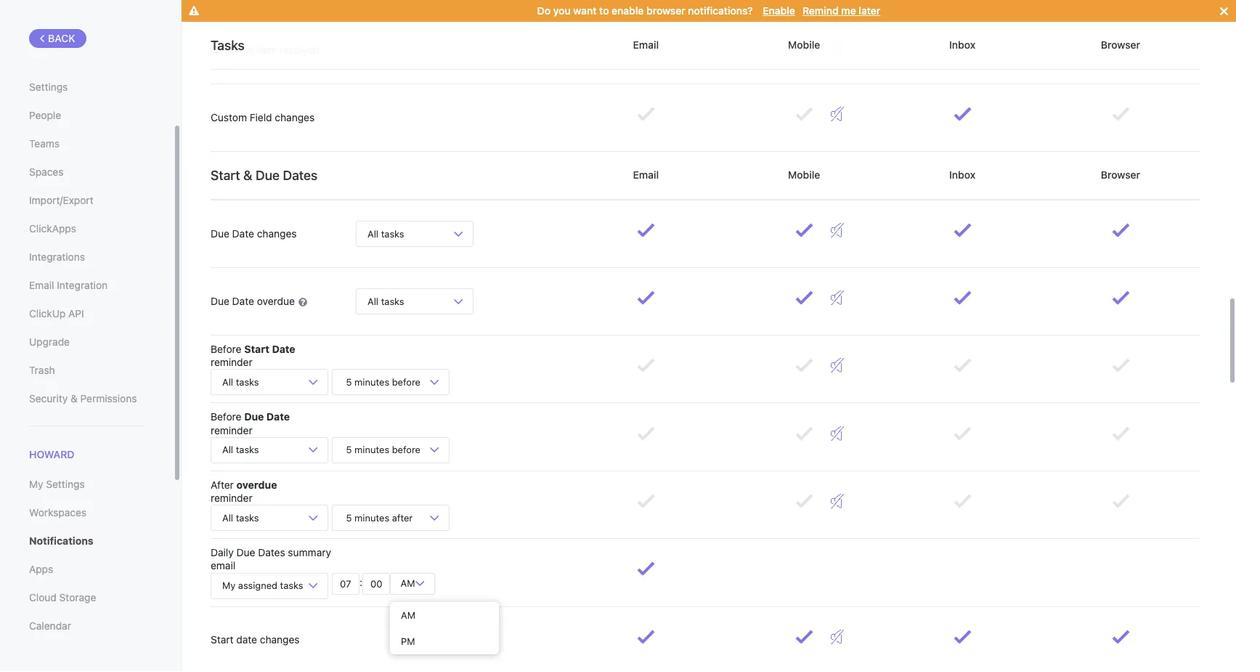 Task type: vqa. For each thing, say whether or not it's contained in the screenshot.
user group IMAGE within the 'Sidebar' navigation
no



Task type: describe. For each thing, give the bounding box(es) containing it.
browser
[[647, 4, 686, 17]]

trash
[[29, 364, 55, 376]]

all for start date
[[222, 376, 233, 388]]

spaces link
[[29, 160, 145, 185]]

minutes for before start date reminder
[[355, 376, 389, 388]]

workspaces
[[29, 506, 86, 519]]

to
[[599, 4, 609, 17]]

import/export
[[29, 194, 93, 206]]

after overdue reminder
[[211, 479, 277, 504]]

back link
[[29, 29, 86, 48]]

permissions
[[80, 392, 137, 405]]

do
[[537, 4, 551, 17]]

item
[[257, 44, 277, 56]]

date
[[236, 634, 257, 646]]

before for before start date reminder
[[211, 343, 242, 355]]

2 vertical spatial email
[[29, 279, 54, 291]]

inbox for start & due dates
[[947, 168, 978, 181]]

browser for tasks
[[1099, 38, 1143, 51]]

enable
[[612, 4, 644, 17]]

summary
[[288, 546, 331, 559]]

upgrade
[[29, 336, 70, 348]]

clickup api link
[[29, 301, 145, 326]]

all for due date
[[222, 444, 233, 456]]

1 vertical spatial settings
[[46, 478, 85, 490]]

off image for due date
[[831, 426, 844, 441]]

start & due dates
[[211, 167, 318, 183]]

integrations
[[29, 251, 85, 263]]

0 vertical spatial settings
[[29, 81, 68, 93]]

integration
[[57, 279, 108, 291]]

custom field changes
[[211, 111, 315, 123]]

date inside before start date reminder
[[272, 343, 295, 355]]

checklist
[[211, 44, 254, 56]]

date inside before due date reminder
[[267, 411, 290, 423]]

resolved
[[280, 44, 320, 56]]

dates inside daily due dates summary email
[[258, 546, 285, 559]]

later
[[859, 4, 881, 17]]

1 off image from the top
[[831, 107, 844, 121]]

0 vertical spatial overdue
[[257, 295, 295, 307]]

you
[[553, 4, 571, 17]]

apps
[[29, 563, 53, 575]]

security & permissions
[[29, 392, 137, 405]]

due date changes
[[211, 227, 297, 240]]

cloud storage
[[29, 591, 96, 604]]

security
[[29, 392, 68, 405]]

overdue inside after overdue reminder
[[237, 479, 277, 491]]

integrations link
[[29, 245, 145, 270]]

mobile for tasks
[[786, 38, 823, 51]]

cloud storage link
[[29, 586, 145, 610]]

import/export link
[[29, 188, 145, 213]]

my assigned tasks
[[222, 580, 303, 591]]

do you want to enable browser notifications? enable remind me later
[[537, 4, 881, 17]]

before for before start date reminder
[[392, 376, 421, 388]]

2 off image from the top
[[831, 223, 844, 238]]

changes for due date changes
[[257, 227, 297, 240]]

& for start
[[243, 167, 252, 183]]

due inside daily due dates summary email
[[236, 546, 255, 559]]

start date changes
[[211, 634, 300, 646]]

people
[[29, 109, 61, 121]]

due date overdue
[[211, 295, 298, 307]]

settings link
[[29, 75, 145, 100]]

back
[[48, 32, 75, 44]]

spaces
[[29, 166, 64, 178]]

teams
[[29, 137, 60, 150]]

off image for checklist item resolved
[[831, 39, 844, 54]]

security & permissions link
[[29, 386, 145, 411]]

before start date reminder
[[211, 343, 295, 368]]

my for my assigned tasks
[[222, 580, 236, 591]]

clickup
[[29, 307, 66, 320]]

changes for custom field changes
[[275, 111, 315, 123]]

off image for start date
[[831, 358, 844, 373]]

after
[[392, 512, 413, 524]]

clickup api
[[29, 307, 84, 320]]

daily
[[211, 546, 234, 559]]

5 minutes after
[[344, 512, 415, 524]]

5 minutes before for before due date reminder
[[344, 444, 423, 456]]

changes for start date changes
[[260, 634, 300, 646]]

start inside before start date reminder
[[244, 343, 270, 355]]

off image for start date changes
[[831, 629, 844, 644]]

cloud
[[29, 591, 57, 604]]

pm
[[401, 635, 415, 647]]

my settings link
[[29, 472, 145, 497]]

1 vertical spatial am
[[401, 609, 416, 621]]

howard
[[29, 448, 75, 461]]

due inside before due date reminder
[[244, 411, 264, 423]]

enable
[[763, 4, 795, 17]]

minutes for before due date reminder
[[355, 444, 389, 456]]

field
[[250, 111, 272, 123]]



Task type: locate. For each thing, give the bounding box(es) containing it.
my inside my settings link
[[29, 478, 43, 490]]

before
[[211, 343, 242, 355], [211, 411, 242, 423]]

minutes for after overdue reminder
[[355, 512, 389, 524]]

1 vertical spatial off image
[[831, 291, 844, 305]]

storage
[[59, 591, 96, 604]]

1 reminder from the top
[[211, 356, 253, 368]]

notifications link
[[29, 529, 145, 554]]

3 reminder from the top
[[211, 492, 253, 504]]

notifications?
[[688, 4, 753, 17]]

changes right field
[[275, 111, 315, 123]]

3 off image from the top
[[831, 358, 844, 373]]

2 5 minutes before from the top
[[344, 444, 423, 456]]

settings up "people"
[[29, 81, 68, 93]]

reminder for start date
[[211, 356, 253, 368]]

1 vertical spatial 5 minutes before
[[344, 444, 423, 456]]

all tasks for overdue
[[222, 512, 259, 524]]

1 vertical spatial email
[[630, 168, 662, 181]]

reminder inside before start date reminder
[[211, 356, 253, 368]]

2 mobile from the top
[[786, 168, 823, 181]]

my
[[29, 478, 43, 490], [222, 580, 236, 591]]

before down before start date reminder
[[211, 411, 242, 423]]

1 vertical spatial overdue
[[237, 479, 277, 491]]

upgrade link
[[29, 330, 145, 355]]

reminder
[[211, 356, 253, 368], [211, 424, 253, 436], [211, 492, 253, 504]]

all tasks for start date
[[222, 376, 259, 388]]

0 vertical spatial changes
[[275, 111, 315, 123]]

reminder up after
[[211, 424, 253, 436]]

1 vertical spatial dates
[[258, 546, 285, 559]]

1 vertical spatial minutes
[[355, 444, 389, 456]]

overdue
[[257, 295, 295, 307], [237, 479, 277, 491]]

before inside before start date reminder
[[211, 343, 242, 355]]

before for before due date reminder
[[211, 411, 242, 423]]

workspaces link
[[29, 501, 145, 525]]

all tasks
[[368, 228, 404, 239], [368, 295, 404, 307], [222, 376, 259, 388], [222, 444, 259, 456], [222, 512, 259, 524]]

am up pm
[[401, 609, 416, 621]]

before for before due date reminder
[[392, 444, 421, 456]]

reminder inside after overdue reminder
[[211, 492, 253, 504]]

inbox for tasks
[[947, 38, 978, 51]]

mobile for start & due dates
[[786, 168, 823, 181]]

clickapps link
[[29, 216, 145, 241]]

date down start & due dates
[[232, 227, 254, 240]]

0 vertical spatial &
[[243, 167, 252, 183]]

1 mobile from the top
[[786, 38, 823, 51]]

1 vertical spatial browser
[[1099, 168, 1143, 181]]

5 minutes before
[[344, 376, 423, 388], [344, 444, 423, 456]]

browser
[[1099, 38, 1143, 51], [1099, 168, 1143, 181]]

start
[[211, 167, 240, 183], [244, 343, 270, 355], [211, 634, 234, 646]]

0 horizontal spatial &
[[70, 392, 78, 405]]

all
[[368, 228, 379, 239], [368, 295, 379, 307], [222, 376, 233, 388], [222, 444, 233, 456], [222, 512, 233, 524]]

dates up my assigned tasks
[[258, 546, 285, 559]]

0 vertical spatial browser
[[1099, 38, 1143, 51]]

calendar link
[[29, 614, 145, 639]]

changes
[[275, 111, 315, 123], [257, 227, 297, 240], [260, 634, 300, 646]]

start left date
[[211, 634, 234, 646]]

apps link
[[29, 557, 145, 582]]

1 vertical spatial my
[[222, 580, 236, 591]]

am
[[398, 578, 418, 589], [401, 609, 416, 621]]

0 vertical spatial my
[[29, 478, 43, 490]]

due
[[256, 167, 280, 183], [211, 227, 229, 240], [211, 295, 229, 307], [244, 411, 264, 423], [236, 546, 255, 559]]

1 inbox from the top
[[947, 38, 978, 51]]

& right security
[[70, 392, 78, 405]]

1 horizontal spatial my
[[222, 580, 236, 591]]

dates
[[283, 167, 318, 183], [258, 546, 285, 559]]

teams link
[[29, 131, 145, 156]]

trash link
[[29, 358, 145, 383]]

browser for start & due dates
[[1099, 168, 1143, 181]]

email
[[211, 560, 235, 572]]

email for tasks
[[630, 38, 662, 51]]

start down custom
[[211, 167, 240, 183]]

checklist item resolved
[[211, 44, 320, 56]]

2 minutes from the top
[[355, 444, 389, 456]]

1 off image from the top
[[831, 39, 844, 54]]

tasks
[[381, 228, 404, 239], [381, 295, 404, 307], [236, 376, 259, 388], [236, 444, 259, 456], [236, 512, 259, 524], [280, 580, 303, 591]]

2 inbox from the top
[[947, 168, 978, 181]]

calendar
[[29, 620, 71, 632]]

remind
[[803, 4, 839, 17]]

1 5 from the top
[[346, 376, 352, 388]]

overdue right after
[[237, 479, 277, 491]]

1 vertical spatial &
[[70, 392, 78, 405]]

reminder inside before due date reminder
[[211, 424, 253, 436]]

2 vertical spatial start
[[211, 634, 234, 646]]

2 off image from the top
[[831, 291, 844, 305]]

4 off image from the top
[[831, 426, 844, 441]]

assigned
[[238, 580, 278, 591]]

1 horizontal spatial &
[[243, 167, 252, 183]]

3 off image from the top
[[831, 629, 844, 644]]

off image for overdue
[[831, 494, 844, 508]]

my settings
[[29, 478, 85, 490]]

&
[[243, 167, 252, 183], [70, 392, 78, 405]]

1 vertical spatial 5
[[346, 444, 352, 456]]

5 minutes before for before start date reminder
[[344, 376, 423, 388]]

overdue up before start date reminder
[[257, 295, 295, 307]]

1 before from the top
[[211, 343, 242, 355]]

date down the due date overdue
[[272, 343, 295, 355]]

1 vertical spatial reminder
[[211, 424, 253, 436]]

1 browser from the top
[[1099, 38, 1143, 51]]

1 vertical spatial mobile
[[786, 168, 823, 181]]

settings
[[29, 81, 68, 93], [46, 478, 85, 490]]

before due date reminder
[[211, 411, 290, 436]]

off image
[[831, 107, 844, 121], [831, 223, 844, 238], [831, 358, 844, 373], [831, 426, 844, 441], [831, 494, 844, 508]]

& for security
[[70, 392, 78, 405]]

tasks
[[211, 37, 245, 53]]

0 vertical spatial off image
[[831, 39, 844, 54]]

5 off image from the top
[[831, 494, 844, 508]]

reminder for due date
[[211, 424, 253, 436]]

inbox
[[947, 38, 978, 51], [947, 168, 978, 181]]

all tasks for due date
[[222, 444, 259, 456]]

date
[[232, 227, 254, 240], [232, 295, 254, 307], [272, 343, 295, 355], [267, 411, 290, 423]]

reminder down after
[[211, 492, 253, 504]]

email integration link
[[29, 273, 145, 298]]

2 5 from the top
[[346, 444, 352, 456]]

0 vertical spatial email
[[630, 38, 662, 51]]

1 vertical spatial start
[[244, 343, 270, 355]]

start for date
[[211, 634, 234, 646]]

3 5 from the top
[[346, 512, 352, 524]]

0 vertical spatial 5
[[346, 376, 352, 388]]

1 5 minutes before from the top
[[344, 376, 423, 388]]

want
[[573, 4, 597, 17]]

2 vertical spatial reminder
[[211, 492, 253, 504]]

2 vertical spatial minutes
[[355, 512, 389, 524]]

notifications
[[29, 535, 93, 547]]

start for &
[[211, 167, 240, 183]]

minutes
[[355, 376, 389, 388], [355, 444, 389, 456], [355, 512, 389, 524]]

0 vertical spatial mobile
[[786, 38, 823, 51]]

api
[[68, 307, 84, 320]]

2 vertical spatial changes
[[260, 634, 300, 646]]

0 vertical spatial 5 minutes before
[[344, 376, 423, 388]]

changes down start & due dates
[[257, 227, 297, 240]]

5 for after overdue reminder
[[346, 512, 352, 524]]

0 vertical spatial minutes
[[355, 376, 389, 388]]

start down the due date overdue
[[244, 343, 270, 355]]

0 vertical spatial am
[[398, 578, 418, 589]]

email integration
[[29, 279, 108, 291]]

3 minutes from the top
[[355, 512, 389, 524]]

settings up workspaces
[[46, 478, 85, 490]]

email for start & due dates
[[630, 168, 662, 181]]

before down the due date overdue
[[211, 343, 242, 355]]

0 vertical spatial reminder
[[211, 356, 253, 368]]

0 vertical spatial before
[[392, 376, 421, 388]]

2 before from the top
[[392, 444, 421, 456]]

0 vertical spatial start
[[211, 167, 240, 183]]

my down email
[[222, 580, 236, 591]]

custom
[[211, 111, 247, 123]]

1 vertical spatial inbox
[[947, 168, 978, 181]]

before inside before due date reminder
[[211, 411, 242, 423]]

date up before start date reminder
[[232, 295, 254, 307]]

1 minutes from the top
[[355, 376, 389, 388]]

daily due dates summary email
[[211, 546, 331, 572]]

0 vertical spatial dates
[[283, 167, 318, 183]]

am right : at bottom left
[[398, 578, 418, 589]]

0 vertical spatial before
[[211, 343, 242, 355]]

all for overdue
[[222, 512, 233, 524]]

off image
[[831, 39, 844, 54], [831, 291, 844, 305], [831, 629, 844, 644]]

after
[[211, 479, 234, 491]]

2 browser from the top
[[1099, 168, 1143, 181]]

1 before from the top
[[392, 376, 421, 388]]

5
[[346, 376, 352, 388], [346, 444, 352, 456], [346, 512, 352, 524]]

1 vertical spatial before
[[392, 444, 421, 456]]

None text field
[[332, 573, 360, 595], [363, 573, 390, 595], [332, 573, 360, 595], [363, 573, 390, 595]]

:
[[360, 576, 363, 588]]

1 vertical spatial before
[[211, 411, 242, 423]]

mobile
[[786, 38, 823, 51], [786, 168, 823, 181]]

my down 'howard'
[[29, 478, 43, 490]]

2 reminder from the top
[[211, 424, 253, 436]]

reminder up before due date reminder
[[211, 356, 253, 368]]

my for my settings
[[29, 478, 43, 490]]

dates down custom field changes
[[283, 167, 318, 183]]

5 for before start date reminder
[[346, 376, 352, 388]]

2 vertical spatial 5
[[346, 512, 352, 524]]

2 before from the top
[[211, 411, 242, 423]]

1 vertical spatial changes
[[257, 227, 297, 240]]

& up due date changes
[[243, 167, 252, 183]]

people link
[[29, 103, 145, 128]]

0 vertical spatial inbox
[[947, 38, 978, 51]]

0 horizontal spatial my
[[29, 478, 43, 490]]

clickapps
[[29, 222, 76, 235]]

email
[[630, 38, 662, 51], [630, 168, 662, 181], [29, 279, 54, 291]]

2 vertical spatial off image
[[831, 629, 844, 644]]

changes right date
[[260, 634, 300, 646]]

me
[[841, 4, 856, 17]]

5 for before due date reminder
[[346, 444, 352, 456]]

date down before start date reminder
[[267, 411, 290, 423]]



